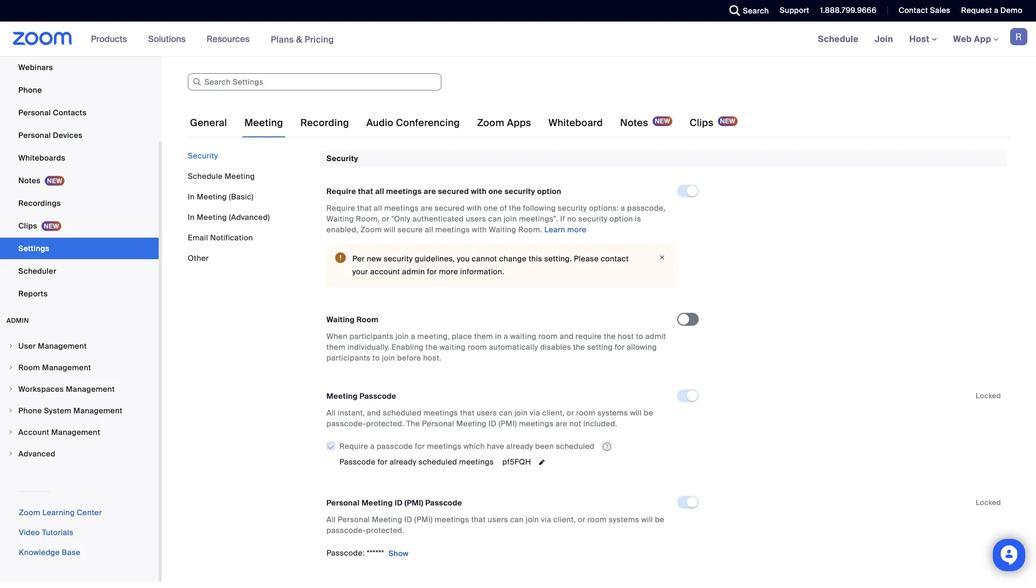 Task type: locate. For each thing, give the bounding box(es) containing it.
room management menu item
[[0, 358, 159, 378]]

1 vertical spatial users
[[477, 408, 497, 418]]

1 vertical spatial notes
[[18, 176, 40, 186]]

2 all from the top
[[327, 515, 336, 525]]

personal
[[18, 108, 51, 118], [18, 130, 51, 140], [422, 419, 454, 429], [327, 498, 360, 508], [338, 515, 370, 525]]

(pmi) down passcode for already scheduled meetings
[[405, 498, 423, 508]]

security up of
[[505, 187, 535, 197]]

require up enabled,
[[327, 203, 355, 213]]

management
[[38, 341, 87, 351], [42, 363, 91, 373], [66, 385, 115, 395], [73, 406, 122, 416], [51, 428, 100, 438]]

0 vertical spatial or
[[382, 214, 389, 224]]

1 horizontal spatial room
[[357, 315, 379, 325]]

room management
[[18, 363, 91, 373]]

require inside require that all meetings are secured with one of the following security options: a passcode, waiting room, or "only authenticated users can join meetings". if no security option is enabled, zoom will secure all meetings with waiting room.
[[327, 203, 355, 213]]

management down room management menu item
[[66, 385, 115, 395]]

room up individually.
[[357, 315, 379, 325]]

notes inside personal menu menu
[[18, 176, 40, 186]]

them
[[474, 332, 493, 342], [327, 343, 346, 353]]

schedule inside "menu bar"
[[188, 171, 223, 181]]

1 vertical spatial be
[[655, 515, 665, 525]]

passcode:
[[327, 549, 365, 559]]

systems inside all personal meeting id (pmi) meetings that users can join via client, or room systems will be passcode-protected.
[[609, 515, 639, 525]]

workspaces management
[[18, 385, 115, 395]]

all up passcode:
[[327, 515, 336, 525]]

2 vertical spatial (pmi)
[[414, 515, 433, 525]]

a inside application
[[370, 442, 375, 452]]

workspaces management menu item
[[0, 379, 159, 400]]

0 horizontal spatial already
[[390, 457, 417, 467]]

1 horizontal spatial notes
[[620, 117, 648, 129]]

zoom logo image
[[13, 32, 72, 45]]

recordings
[[18, 198, 61, 208]]

1 vertical spatial in
[[188, 212, 195, 222]]

0 vertical spatial (pmi)
[[499, 419, 517, 429]]

passcode- up passcode:
[[327, 526, 366, 536]]

scheduler
[[18, 266, 56, 276]]

2 vertical spatial users
[[488, 515, 508, 525]]

0 vertical spatial phone
[[18, 85, 42, 95]]

room inside all personal meeting id (pmi) meetings that users can join via client, or room systems will be passcode-protected.
[[587, 515, 607, 525]]

schedule meeting
[[188, 171, 255, 181]]

all for all instant, and scheduled meetings that users can join via client, or room systems will be passcode-protected. the personal meeting id (pmi) meetings are not included.
[[327, 408, 336, 418]]

room
[[357, 315, 379, 325], [18, 363, 40, 373]]

0 vertical spatial notes
[[620, 117, 648, 129]]

1 horizontal spatial via
[[541, 515, 551, 525]]

learn more about require a passcode for meetings which have already been scheduled image
[[599, 442, 615, 452]]

1 passcode- from the top
[[327, 419, 366, 429]]

to
[[636, 332, 643, 342], [373, 353, 380, 363]]

2 right image from the top
[[8, 365, 14, 371]]

and up disables
[[560, 332, 574, 342]]

learning
[[42, 508, 75, 518]]

2 locked from the top
[[976, 498, 1001, 508]]

in up email
[[188, 212, 195, 222]]

the down require
[[573, 343, 585, 353]]

0 horizontal spatial clips
[[18, 221, 37, 231]]

(pmi) down personal meeting id (pmi) passcode
[[414, 515, 433, 525]]

for inside per new security guidelines, you cannot change this setting. please contact your account admin for more information.
[[427, 267, 437, 277]]

contact sales link
[[891, 0, 953, 22], [899, 5, 951, 15]]

more down guidelines,
[[439, 267, 458, 277]]

0 horizontal spatial via
[[530, 408, 540, 418]]

locked
[[976, 392, 1001, 401], [976, 498, 1001, 508]]

setting.
[[544, 254, 572, 264]]

0 vertical spatial room
[[357, 315, 379, 325]]

1 vertical spatial clips
[[18, 221, 37, 231]]

right image left user
[[8, 343, 14, 350]]

them down when
[[327, 343, 346, 353]]

0 vertical spatial id
[[489, 419, 497, 429]]

zoom for zoom apps
[[477, 117, 505, 129]]

per new security guidelines, you cannot change this setting. please contact your account admin for more information.
[[352, 254, 629, 277]]

1 vertical spatial secured
[[435, 203, 465, 213]]

1 vertical spatial passcode
[[339, 457, 376, 467]]

close image
[[656, 253, 669, 263]]

0 horizontal spatial them
[[327, 343, 346, 353]]

schedule down '1.888.799.9666'
[[818, 33, 859, 45]]

waiting
[[510, 332, 536, 342], [440, 343, 466, 353]]

1.888.799.9666 button
[[812, 0, 879, 22], [820, 5, 877, 15]]

or inside all personal meeting id (pmi) meetings that users can join via client, or room systems will be passcode-protected.
[[578, 515, 585, 525]]

0 vertical spatial participants
[[350, 332, 394, 342]]

before
[[397, 353, 421, 363]]

with
[[471, 187, 487, 197], [467, 203, 482, 213], [472, 225, 487, 235]]

0 vertical spatial will
[[384, 225, 396, 235]]

passcode down passcode for already scheduled meetings
[[425, 498, 462, 508]]

zoom down 'room,' at left
[[360, 225, 382, 235]]

management down "phone system management" menu item
[[51, 428, 100, 438]]

with up cannot
[[472, 225, 487, 235]]

protected.
[[366, 419, 404, 429], [366, 526, 404, 536]]

users inside all instant, and scheduled meetings that users can join via client, or room systems will be passcode-protected. the personal meeting id (pmi) meetings are not included.
[[477, 408, 497, 418]]

the
[[509, 203, 521, 213], [604, 332, 616, 342], [426, 343, 438, 353], [573, 343, 585, 353]]

management down the workspaces management menu item
[[73, 406, 122, 416]]

options:
[[589, 203, 619, 213]]

0 horizontal spatial waiting
[[440, 343, 466, 353]]

email notification
[[188, 233, 253, 243]]

1 vertical spatial them
[[327, 343, 346, 353]]

0 vertical spatial be
[[644, 408, 653, 418]]

learn more
[[544, 225, 587, 235]]

one up of
[[489, 187, 503, 197]]

clips inside tabs of my account settings page tab list
[[690, 117, 714, 129]]

warning image
[[335, 253, 346, 264]]

personal inside all instant, and scheduled meetings that users can join via client, or room systems will be passcode-protected. the personal meeting id (pmi) meetings are not included.
[[422, 419, 454, 429]]

via
[[530, 408, 540, 418], [541, 515, 551, 525]]

disables
[[540, 343, 571, 353]]

right image for phone
[[8, 408, 14, 414]]

scheduled for all instant, and scheduled meetings that users can join via client, or room systems will be passcode-protected. the personal meeting id (pmi) meetings are not included.
[[383, 408, 422, 418]]

for down guidelines,
[[427, 267, 437, 277]]

zoom inside require that all meetings are secured with one of the following security options: a passcode, waiting room, or "only authenticated users can join meetings". if no security option is enabled, zoom will secure all meetings with waiting room.
[[360, 225, 382, 235]]

1 all from the top
[[327, 408, 336, 418]]

0 vertical spatial all
[[375, 187, 384, 197]]

right image left room management
[[8, 365, 14, 371]]

2 vertical spatial can
[[510, 515, 524, 525]]

for inside application
[[415, 442, 425, 452]]

with up require that all meetings are secured with one of the following security options: a passcode, waiting room, or "only authenticated users can join meetings". if no security option is enabled, zoom will secure all meetings with waiting room.
[[471, 187, 487, 197]]

secured for security
[[438, 187, 469, 197]]

require down instant,
[[339, 442, 368, 452]]

for
[[427, 267, 437, 277], [615, 343, 625, 353], [415, 442, 425, 452], [378, 457, 388, 467]]

zoom left "apps"
[[477, 117, 505, 129]]

1 horizontal spatial zoom
[[360, 225, 382, 235]]

right image up right icon
[[8, 408, 14, 414]]

0 vertical spatial more
[[567, 225, 587, 235]]

zoom
[[477, 117, 505, 129], [360, 225, 382, 235], [19, 508, 40, 518]]

2 vertical spatial id
[[404, 515, 412, 525]]

passcode-
[[327, 419, 366, 429], [327, 526, 366, 536]]

4 right image from the top
[[8, 408, 14, 414]]

0 vertical spatial systems
[[598, 408, 628, 418]]

video tutorials link
[[19, 528, 73, 538]]

1 phone from the top
[[18, 85, 42, 95]]

scheduler link
[[0, 261, 159, 282]]

right image for workspaces
[[8, 386, 14, 393]]

0 vertical spatial passcode-
[[327, 419, 366, 429]]

phone for phone
[[18, 85, 42, 95]]

with for security
[[471, 187, 487, 197]]

option
[[537, 187, 561, 197], [610, 214, 633, 224]]

0 vertical spatial secured
[[438, 187, 469, 197]]

1 vertical spatial all
[[327, 515, 336, 525]]

security down recording
[[327, 154, 358, 164]]

them left the in at left bottom
[[474, 332, 493, 342]]

notes
[[620, 117, 648, 129], [18, 176, 40, 186]]

one left of
[[484, 203, 498, 213]]

banner
[[0, 22, 1036, 57]]

id up have
[[489, 419, 497, 429]]

scheduled down the require a passcode for meetings which have already been scheduled
[[419, 457, 457, 467]]

require that all meetings are secured with one of the following security options: a passcode, waiting room, or "only authenticated users can join meetings". if no security option is enabled, zoom will secure all meetings with waiting room.
[[327, 203, 666, 235]]

for down passcode at the bottom left
[[378, 457, 388, 467]]

room.
[[518, 225, 542, 235]]

plans & pricing
[[271, 34, 334, 45]]

1 horizontal spatial and
[[560, 332, 574, 342]]

meeting inside tabs of my account settings page tab list
[[244, 117, 283, 129]]

0 horizontal spatial id
[[395, 498, 403, 508]]

1 vertical spatial zoom
[[360, 225, 382, 235]]

one
[[489, 187, 503, 197], [484, 203, 498, 213]]

1 vertical spatial room
[[18, 363, 40, 373]]

a left passcode at the bottom left
[[370, 442, 375, 452]]

scheduled
[[383, 408, 422, 418], [556, 442, 595, 452], [419, 457, 457, 467]]

request a demo
[[961, 5, 1023, 15]]

personal meeting id (pmi) passcode
[[327, 498, 462, 508]]

0 horizontal spatial schedule
[[188, 171, 223, 181]]

2 phone from the top
[[18, 406, 42, 416]]

one for security
[[489, 187, 503, 197]]

right image
[[8, 343, 14, 350], [8, 365, 14, 371], [8, 386, 14, 393], [8, 408, 14, 414], [8, 451, 14, 458]]

one inside require that all meetings are secured with one of the following security options: a passcode, waiting room, or "only authenticated users can join meetings". if no security option is enabled, zoom will secure all meetings with waiting room.
[[484, 203, 498, 213]]

option up following
[[537, 187, 561, 197]]

management inside menu item
[[42, 363, 91, 373]]

phone
[[18, 85, 42, 95], [18, 406, 42, 416]]

contacts
[[53, 108, 87, 118]]

already down passcode at the bottom left
[[390, 457, 417, 467]]

search button
[[721, 0, 772, 22]]

to down individually.
[[373, 353, 380, 363]]

scheduled up the
[[383, 408, 422, 418]]

general
[[190, 117, 227, 129]]

more down no
[[567, 225, 587, 235]]

meeting inside all personal meeting id (pmi) meetings that users can join via client, or room systems will be passcode-protected.
[[372, 515, 402, 525]]

the right of
[[509, 203, 521, 213]]

phone up account
[[18, 406, 42, 416]]

2 in from the top
[[188, 212, 195, 222]]

1 vertical spatial and
[[367, 408, 381, 418]]

passcode down instant,
[[339, 457, 376, 467]]

5 right image from the top
[[8, 451, 14, 458]]

3 right image from the top
[[8, 386, 14, 393]]

1 in from the top
[[188, 192, 195, 202]]

to up allowing at the bottom of page
[[636, 332, 643, 342]]

locked for all instant, and scheduled meetings that users can join via client, or room systems will be passcode-protected. the personal meeting id (pmi) meetings are not included.
[[976, 392, 1001, 401]]

require inside application
[[339, 442, 368, 452]]

1 vertical spatial all
[[374, 203, 382, 213]]

a right options:
[[621, 203, 625, 213]]

2 vertical spatial passcode
[[425, 498, 462, 508]]

phone down webinars
[[18, 85, 42, 95]]

******
[[367, 549, 384, 559]]

audio
[[366, 117, 394, 129]]

protected. up passcode at the bottom left
[[366, 419, 404, 429]]

all left instant,
[[327, 408, 336, 418]]

passcode for already scheduled meetings
[[339, 457, 494, 467]]

1 vertical spatial scheduled
[[556, 442, 595, 452]]

locked for all personal meeting id (pmi) meetings that users can join via client, or room systems will be passcode-protected.
[[976, 498, 1001, 508]]

1 vertical spatial schedule
[[188, 171, 223, 181]]

phone for phone system management
[[18, 406, 42, 416]]

the
[[406, 419, 420, 429]]

already inside application
[[506, 442, 533, 452]]

this
[[529, 254, 542, 264]]

for up passcode for already scheduled meetings
[[415, 442, 425, 452]]

banner containing products
[[0, 22, 1036, 57]]

users inside require that all meetings are secured with one of the following security options: a passcode, waiting room, or "only authenticated users can join meetings". if no security option is enabled, zoom will secure all meetings with waiting room.
[[466, 214, 486, 224]]

be inside all personal meeting id (pmi) meetings that users can join via client, or room systems will be passcode-protected.
[[655, 515, 665, 525]]

1 vertical spatial protected.
[[366, 526, 404, 536]]

1 horizontal spatial option
[[610, 214, 633, 224]]

zoom inside tabs of my account settings page tab list
[[477, 117, 505, 129]]

user
[[18, 341, 36, 351]]

"only
[[391, 214, 411, 224]]

passcode- inside all personal meeting id (pmi) meetings that users can join via client, or room systems will be passcode-protected.
[[327, 526, 366, 536]]

0 horizontal spatial room
[[18, 363, 40, 373]]

in down 'schedule meeting' link
[[188, 192, 195, 202]]

right image inside user management menu item
[[8, 343, 14, 350]]

0 horizontal spatial zoom
[[19, 508, 40, 518]]

1 locked from the top
[[976, 392, 1001, 401]]

0 vertical spatial them
[[474, 332, 493, 342]]

for down host
[[615, 343, 625, 353]]

already up "pf5fqh" at the bottom of page
[[506, 442, 533, 452]]

all inside all personal meeting id (pmi) meetings that users can join via client, or room systems will be passcode-protected.
[[327, 515, 336, 525]]

be
[[644, 408, 653, 418], [655, 515, 665, 525]]

protected. up ******
[[366, 526, 404, 536]]

1 vertical spatial or
[[567, 408, 574, 418]]

right image inside "phone system management" menu item
[[8, 408, 14, 414]]

client, inside all instant, and scheduled meetings that users can join via client, or room systems will be passcode-protected. the personal meeting id (pmi) meetings are not included.
[[542, 408, 565, 418]]

1 vertical spatial locked
[[976, 498, 1001, 508]]

admin
[[6, 317, 29, 325]]

0 vertical spatial to
[[636, 332, 643, 342]]

waiting down of
[[489, 225, 516, 235]]

0 vertical spatial and
[[560, 332, 574, 342]]

0 horizontal spatial be
[[644, 408, 653, 418]]

room down user
[[18, 363, 40, 373]]

meetings navigation
[[810, 22, 1036, 57]]

waiting down place
[[440, 343, 466, 353]]

1 vertical spatial passcode-
[[327, 526, 366, 536]]

automatically
[[489, 343, 538, 353]]

clips link
[[0, 215, 159, 237]]

(pmi) inside all instant, and scheduled meetings that users can join via client, or room systems will be passcode-protected. the personal meeting id (pmi) meetings are not included.
[[499, 419, 517, 429]]

products
[[91, 33, 127, 45]]

require up 'room,' at left
[[327, 187, 356, 197]]

right image inside room management menu item
[[8, 365, 14, 371]]

apps
[[507, 117, 531, 129]]

will inside all instant, and scheduled meetings that users can join via client, or room systems will be passcode-protected. the personal meeting id (pmi) meetings are not included.
[[630, 408, 642, 418]]

not
[[570, 419, 581, 429]]

0 vertical spatial client,
[[542, 408, 565, 418]]

join
[[504, 214, 517, 224], [396, 332, 409, 342], [382, 353, 395, 363], [515, 408, 528, 418], [526, 515, 539, 525]]

0 vertical spatial schedule
[[818, 33, 859, 45]]

and down meeting passcode at the left of the page
[[367, 408, 381, 418]]

support link
[[772, 0, 812, 22], [780, 5, 809, 15]]

0 vertical spatial users
[[466, 214, 486, 224]]

2 horizontal spatial id
[[489, 419, 497, 429]]

show
[[389, 549, 409, 559]]

instant,
[[338, 408, 365, 418]]

0 horizontal spatial to
[[373, 353, 380, 363]]

when
[[327, 332, 348, 342]]

2 protected. from the top
[[366, 526, 404, 536]]

personal menu menu
[[0, 0, 159, 306]]

via inside all personal meeting id (pmi) meetings that users can join via client, or room systems will be passcode-protected.
[[541, 515, 551, 525]]

1 vertical spatial more
[[439, 267, 458, 277]]

0 vertical spatial require
[[327, 187, 356, 197]]

right image inside the workspaces management menu item
[[8, 386, 14, 393]]

0 vertical spatial option
[[537, 187, 561, 197]]

0 vertical spatial in
[[188, 192, 195, 202]]

right image down right icon
[[8, 451, 14, 458]]

waiting up enabled,
[[327, 214, 354, 224]]

1 vertical spatial with
[[467, 203, 482, 213]]

recording
[[300, 117, 349, 129]]

scheduled down not
[[556, 442, 595, 452]]

right image inside advanced menu item
[[8, 451, 14, 458]]

management for account management
[[51, 428, 100, 438]]

of
[[500, 203, 507, 213]]

per
[[352, 254, 365, 264]]

0 horizontal spatial or
[[382, 214, 389, 224]]

change
[[499, 254, 527, 264]]

1 vertical spatial waiting
[[440, 343, 466, 353]]

id down passcode for already scheduled meetings
[[395, 498, 403, 508]]

2 horizontal spatial zoom
[[477, 117, 505, 129]]

0 horizontal spatial and
[[367, 408, 381, 418]]

management up workspaces management
[[42, 363, 91, 373]]

phone inside phone "link"
[[18, 85, 42, 95]]

with left of
[[467, 203, 482, 213]]

1 vertical spatial via
[[541, 515, 551, 525]]

waiting up the automatically
[[510, 332, 536, 342]]

management up room management
[[38, 341, 87, 351]]

participants up individually.
[[350, 332, 394, 342]]

are for security
[[424, 187, 436, 197]]

web
[[953, 33, 972, 45]]

the up host.
[[426, 343, 438, 353]]

1 horizontal spatial clips
[[690, 117, 714, 129]]

0 vertical spatial scheduled
[[383, 408, 422, 418]]

menu bar
[[188, 151, 312, 264]]

option left is
[[610, 214, 633, 224]]

1 right image from the top
[[8, 343, 14, 350]]

devices
[[53, 130, 83, 140]]

1 horizontal spatial id
[[404, 515, 412, 525]]

contact
[[601, 254, 629, 264]]

1 horizontal spatial waiting
[[510, 332, 536, 342]]

right image left workspaces in the left bottom of the page
[[8, 386, 14, 393]]

systems
[[598, 408, 628, 418], [609, 515, 639, 525]]

users inside all personal meeting id (pmi) meetings that users can join via client, or room systems will be passcode-protected.
[[488, 515, 508, 525]]

resources
[[207, 33, 250, 45]]

search
[[743, 6, 769, 16]]

scheduled inside all instant, and scheduled meetings that users can join via client, or room systems will be passcode-protected. the personal meeting id (pmi) meetings are not included.
[[383, 408, 422, 418]]

all inside all instant, and scheduled meetings that users can join via client, or room systems will be passcode-protected. the personal meeting id (pmi) meetings are not included.
[[327, 408, 336, 418]]

participants down individually.
[[327, 353, 371, 363]]

reports link
[[0, 283, 159, 305]]

schedule inside "meetings" "navigation"
[[818, 33, 859, 45]]

more inside per new security guidelines, you cannot change this setting. please contact your account admin for more information.
[[439, 267, 458, 277]]

notes inside tabs of my account settings page tab list
[[620, 117, 648, 129]]

0 vertical spatial waiting
[[327, 214, 354, 224]]

all for require that all meetings are secured with one of the following security options: a passcode, waiting room, or "only authenticated users can join meetings". if no security option is enabled, zoom will secure all meetings with waiting room.
[[374, 203, 382, 213]]

0 vertical spatial clips
[[690, 117, 714, 129]]

1 horizontal spatial or
[[567, 408, 574, 418]]

security up 'schedule meeting' link
[[188, 151, 218, 161]]

2 vertical spatial will
[[641, 515, 653, 525]]

2 vertical spatial all
[[425, 225, 433, 235]]

waiting up when
[[327, 315, 355, 325]]

security up account
[[384, 254, 413, 264]]

0 vertical spatial one
[[489, 187, 503, 197]]

management for workspaces management
[[66, 385, 115, 395]]

phone inside "phone system management" menu item
[[18, 406, 42, 416]]

will inside require that all meetings are secured with one of the following security options: a passcode, waiting room, or "only authenticated users can join meetings". if no security option is enabled, zoom will secure all meetings with waiting room.
[[384, 225, 396, 235]]

zoom apps
[[477, 117, 531, 129]]

1 vertical spatial are
[[421, 203, 433, 213]]

0 horizontal spatial notes
[[18, 176, 40, 186]]

meeting inside all instant, and scheduled meetings that users can join via client, or room systems will be passcode-protected. the personal meeting id (pmi) meetings are not included.
[[456, 419, 487, 429]]

or inside all instant, and scheduled meetings that users can join via client, or room systems will be passcode-protected. the personal meeting id (pmi) meetings are not included.
[[567, 408, 574, 418]]

are inside require that all meetings are secured with one of the following security options: a passcode, waiting room, or "only authenticated users can join meetings". if no security option is enabled, zoom will secure all meetings with waiting room.
[[421, 203, 433, 213]]

secured inside require that all meetings are secured with one of the following security options: a passcode, waiting room, or "only authenticated users can join meetings". if no security option is enabled, zoom will secure all meetings with waiting room.
[[435, 203, 465, 213]]

passcode- down instant,
[[327, 419, 366, 429]]

1 vertical spatial phone
[[18, 406, 42, 416]]

1 vertical spatial require
[[327, 203, 355, 213]]

passcode up instant,
[[360, 392, 396, 402]]

which
[[464, 442, 485, 452]]

meetings inside all personal meeting id (pmi) meetings that users can join via client, or room systems will be passcode-protected.
[[435, 515, 469, 525]]

2 passcode- from the top
[[327, 526, 366, 536]]

0 vertical spatial are
[[424, 187, 436, 197]]

zoom up "video"
[[19, 508, 40, 518]]

1 protected. from the top
[[366, 419, 404, 429]]

(pmi) up require a passcode for meetings which have already been scheduled application
[[499, 419, 517, 429]]

schedule down security link on the top left of page
[[188, 171, 223, 181]]

0 vertical spatial can
[[488, 214, 502, 224]]

2 vertical spatial waiting
[[327, 315, 355, 325]]

id down personal meeting id (pmi) passcode
[[404, 515, 412, 525]]

user management
[[18, 341, 87, 351]]

zoom for zoom learning center
[[19, 508, 40, 518]]

show button
[[389, 549, 409, 559]]

edit password for meetings which have already been scheduled image
[[536, 458, 548, 468]]

0 horizontal spatial more
[[439, 267, 458, 277]]



Task type: describe. For each thing, give the bounding box(es) containing it.
admin
[[402, 267, 425, 277]]

(pmi) inside all personal meeting id (pmi) meetings that users can join via client, or room systems will be passcode-protected.
[[414, 515, 433, 525]]

1 horizontal spatial to
[[636, 332, 643, 342]]

a left demo
[[994, 5, 999, 15]]

solutions button
[[148, 22, 191, 56]]

0 horizontal spatial option
[[537, 187, 561, 197]]

a inside require that all meetings are secured with one of the following security options: a passcode, waiting room, or "only authenticated users can join meetings". if no security option is enabled, zoom will secure all meetings with waiting room.
[[621, 203, 625, 213]]

admit
[[645, 332, 666, 342]]

personal for personal meeting id (pmi) passcode
[[327, 498, 360, 508]]

schedule for schedule meeting
[[188, 171, 223, 181]]

scheduled inside application
[[556, 442, 595, 452]]

require for require that all meetings are secured with one security option
[[327, 187, 356, 197]]

personal for personal contacts
[[18, 108, 51, 118]]

management for user management
[[38, 341, 87, 351]]

account
[[18, 428, 49, 438]]

personal devices
[[18, 130, 83, 140]]

require a passcode for meetings which have already been scheduled
[[339, 442, 595, 452]]

protected. inside all personal meeting id (pmi) meetings that users can join via client, or room systems will be passcode-protected.
[[366, 526, 404, 536]]

1.888.799.9666
[[820, 5, 877, 15]]

in meeting (basic) link
[[188, 192, 254, 202]]

per new security guidelines, you cannot change this setting. please contact your account admin for more information. alert
[[327, 244, 677, 287]]

right image for user
[[8, 343, 14, 350]]

advanced menu item
[[0, 444, 159, 465]]

option inside require that all meetings are secured with one of the following security options: a passcode, waiting room, or "only authenticated users can join meetings". if no security option is enabled, zoom will secure all meetings with waiting room.
[[610, 214, 633, 224]]

for inside "when participants join a meeting, place them in a waiting room and require the host to admit them individually. enabling the waiting room automatically disables the setting for allowing participants to join before host."
[[615, 343, 625, 353]]

resources button
[[207, 22, 255, 56]]

center
[[77, 508, 102, 518]]

audio conferencing
[[366, 117, 460, 129]]

waiting room
[[327, 315, 379, 325]]

room inside security element
[[357, 315, 379, 325]]

guidelines,
[[415, 254, 455, 264]]

room inside all instant, and scheduled meetings that users can join via client, or room systems will be passcode-protected. the personal meeting id (pmi) meetings are not included.
[[576, 408, 596, 418]]

meetings".
[[519, 214, 558, 224]]

recordings link
[[0, 193, 159, 214]]

that inside all personal meeting id (pmi) meetings that users can join via client, or room systems will be passcode-protected.
[[471, 515, 486, 525]]

web app
[[953, 33, 991, 45]]

can inside all personal meeting id (pmi) meetings that users can join via client, or room systems will be passcode-protected.
[[510, 515, 524, 525]]

account management
[[18, 428, 100, 438]]

can inside require that all meetings are secured with one of the following security options: a passcode, waiting room, or "only authenticated users can join meetings". if no security option is enabled, zoom will secure all meetings with waiting room.
[[488, 214, 502, 224]]

join inside all personal meeting id (pmi) meetings that users can join via client, or room systems will be passcode-protected.
[[526, 515, 539, 525]]

secure
[[398, 225, 423, 235]]

enabled,
[[327, 225, 358, 235]]

that inside require that all meetings are secured with one of the following security options: a passcode, waiting room, or "only authenticated users can join meetings". if no security option is enabled, zoom will secure all meetings with waiting room.
[[357, 203, 372, 213]]

require for require that all meetings are secured with one of the following security options: a passcode, waiting room, or "only authenticated users can join meetings". if no security option is enabled, zoom will secure all meetings with waiting room.
[[327, 203, 355, 213]]

enabling
[[392, 343, 424, 353]]

in for in meeting (basic)
[[188, 192, 195, 202]]

personal devices link
[[0, 125, 159, 146]]

will inside all personal meeting id (pmi) meetings that users can join via client, or room systems will be passcode-protected.
[[641, 515, 653, 525]]

passcode- inside all instant, and scheduled meetings that users can join via client, or room systems will be passcode-protected. the personal meeting id (pmi) meetings are not included.
[[327, 419, 366, 429]]

host
[[909, 33, 932, 45]]

contact sales
[[899, 5, 951, 15]]

require a passcode for meetings which have already been scheduled application
[[326, 438, 677, 454]]

Search Settings text field
[[188, 73, 441, 91]]

all instant, and scheduled meetings that users can join via client, or room systems will be passcode-protected. the personal meeting id (pmi) meetings are not included.
[[327, 408, 653, 429]]

1 vertical spatial (pmi)
[[405, 498, 423, 508]]

0 vertical spatial passcode
[[360, 392, 396, 402]]

all for require that all meetings are secured with one security option
[[375, 187, 384, 197]]

host.
[[423, 353, 442, 363]]

knowledge base link
[[19, 548, 80, 558]]

passcode: ****** show
[[327, 549, 409, 559]]

menu bar containing security
[[188, 151, 312, 264]]

settings link
[[0, 238, 159, 260]]

schedule link
[[810, 22, 867, 56]]

with for of
[[467, 203, 482, 213]]

security up no
[[558, 203, 587, 213]]

a right the in at left bottom
[[504, 332, 508, 342]]

systems inside all instant, and scheduled meetings that users can join via client, or room systems will be passcode-protected. the personal meeting id (pmi) meetings are not included.
[[598, 408, 628, 418]]

1 vertical spatial to
[[373, 353, 380, 363]]

one for of
[[484, 203, 498, 213]]

1 vertical spatial participants
[[327, 353, 371, 363]]

all personal meeting id (pmi) meetings that users can join via client, or room systems will be passcode-protected.
[[327, 515, 665, 536]]

all for all personal meeting id (pmi) meetings that users can join via client, or room systems will be passcode-protected.
[[327, 515, 336, 525]]

you
[[457, 254, 470, 264]]

room inside room management menu item
[[18, 363, 40, 373]]

phone link
[[0, 79, 159, 101]]

personal for personal devices
[[18, 130, 51, 140]]

notification
[[210, 233, 253, 243]]

(advanced)
[[229, 212, 270, 222]]

join link
[[867, 22, 901, 56]]

personal inside all personal meeting id (pmi) meetings that users can join via client, or room systems will be passcode-protected.
[[338, 515, 370, 525]]

in meeting (advanced)
[[188, 212, 270, 222]]

schedule for schedule
[[818, 33, 859, 45]]

email
[[188, 233, 208, 243]]

management inside menu item
[[73, 406, 122, 416]]

admin menu menu
[[0, 336, 159, 466]]

no
[[567, 214, 576, 224]]

base
[[62, 548, 80, 558]]

via inside all instant, and scheduled meetings that users can join via client, or room systems will be passcode-protected. the personal meeting id (pmi) meetings are not included.
[[530, 408, 540, 418]]

other link
[[188, 253, 209, 263]]

included.
[[584, 419, 617, 429]]

require for require a passcode for meetings which have already been scheduled
[[339, 442, 368, 452]]

2 vertical spatial with
[[472, 225, 487, 235]]

1 horizontal spatial more
[[567, 225, 587, 235]]

management for room management
[[42, 363, 91, 373]]

authenticated
[[413, 214, 464, 224]]

passcode,
[[627, 203, 666, 213]]

the up setting
[[604, 332, 616, 342]]

in for in meeting (advanced)
[[188, 212, 195, 222]]

1 vertical spatial id
[[395, 498, 403, 508]]

personal contacts link
[[0, 102, 159, 124]]

right image
[[8, 430, 14, 436]]

request
[[961, 5, 992, 15]]

account management menu item
[[0, 423, 159, 443]]

notes link
[[0, 170, 159, 192]]

&
[[296, 34, 302, 45]]

demo
[[1001, 5, 1023, 15]]

id inside all instant, and scheduled meetings that users can join via client, or room systems will be passcode-protected. the personal meeting id (pmi) meetings are not included.
[[489, 419, 497, 429]]

individually.
[[348, 343, 390, 353]]

are inside all instant, and scheduled meetings that users can join via client, or room systems will be passcode-protected. the personal meeting id (pmi) meetings are not included.
[[556, 419, 568, 429]]

host
[[618, 332, 634, 342]]

security inside per new security guidelines, you cannot change this setting. please contact your account admin for more information.
[[384, 254, 413, 264]]

whiteboards link
[[0, 147, 159, 169]]

the inside require that all meetings are secured with one of the following security options: a passcode, waiting room, or "only authenticated users can join meetings". if no security option is enabled, zoom will secure all meetings with waiting room.
[[509, 203, 521, 213]]

pf5fqh
[[502, 457, 531, 467]]

security element
[[320, 151, 1008, 583]]

can inside all instant, and scheduled meetings that users can join via client, or room systems will be passcode-protected. the personal meeting id (pmi) meetings are not included.
[[499, 408, 513, 418]]

schedule meeting link
[[188, 171, 255, 181]]

whiteboards
[[18, 153, 65, 163]]

pricing
[[305, 34, 334, 45]]

are for of
[[421, 203, 433, 213]]

scheduled for passcode for already scheduled meetings
[[419, 457, 457, 467]]

and inside all instant, and scheduled meetings that users can join via client, or room systems will be passcode-protected. the personal meeting id (pmi) meetings are not included.
[[367, 408, 381, 418]]

a up enabling
[[411, 332, 415, 342]]

webinars
[[18, 62, 53, 72]]

have
[[487, 442, 504, 452]]

workspaces
[[18, 385, 64, 395]]

account
[[370, 267, 400, 277]]

or inside require that all meetings are secured with one of the following security options: a passcode, waiting room, or "only authenticated users can join meetings". if no security option is enabled, zoom will secure all meetings with waiting room.
[[382, 214, 389, 224]]

0 horizontal spatial security
[[188, 151, 218, 161]]

solutions
[[148, 33, 186, 45]]

settings
[[18, 244, 49, 254]]

user management menu item
[[0, 336, 159, 357]]

sales
[[930, 5, 951, 15]]

0 vertical spatial waiting
[[510, 332, 536, 342]]

knowledge
[[19, 548, 60, 558]]

phone system management menu item
[[0, 401, 159, 421]]

1.888.799.9666 button up "join" on the right
[[812, 0, 879, 22]]

conferencing
[[396, 117, 460, 129]]

join inside all instant, and scheduled meetings that users can join via client, or room systems will be passcode-protected. the personal meeting id (pmi) meetings are not included.
[[515, 408, 528, 418]]

secured for of
[[435, 203, 465, 213]]

1 vertical spatial waiting
[[489, 225, 516, 235]]

be inside all instant, and scheduled meetings that users can join via client, or room systems will be passcode-protected. the personal meeting id (pmi) meetings are not included.
[[644, 408, 653, 418]]

meetings inside application
[[427, 442, 462, 452]]

id inside all personal meeting id (pmi) meetings that users can join via client, or room systems will be passcode-protected.
[[404, 515, 412, 525]]

right image for room
[[8, 365, 14, 371]]

whiteboard
[[549, 117, 603, 129]]

1.888.799.9666 button up schedule link
[[820, 5, 877, 15]]

profile picture image
[[1010, 28, 1028, 45]]

webinars link
[[0, 57, 159, 78]]

1 horizontal spatial security
[[327, 154, 358, 164]]

protected. inside all instant, and scheduled meetings that users can join via client, or room systems will be passcode-protected. the personal meeting id (pmi) meetings are not included.
[[366, 419, 404, 429]]

that inside all instant, and scheduled meetings that users can join via client, or room systems will be passcode-protected. the personal meeting id (pmi) meetings are not included.
[[460, 408, 475, 418]]

join inside require that all meetings are secured with one of the following security options: a passcode, waiting room, or "only authenticated users can join meetings". if no security option is enabled, zoom will secure all meetings with waiting room.
[[504, 214, 517, 224]]

setting
[[587, 343, 613, 353]]

host button
[[909, 33, 937, 45]]

1 vertical spatial already
[[390, 457, 417, 467]]

and inside "when participants join a meeting, place them in a waiting room and require the host to admit them individually. enabling the waiting room automatically disables the setting for allowing participants to join before host."
[[560, 332, 574, 342]]

security down options:
[[578, 214, 608, 224]]

tabs of my account settings page tab list
[[188, 108, 740, 138]]

learn
[[544, 225, 565, 235]]

product information navigation
[[83, 22, 342, 57]]

clips inside clips link
[[18, 221, 37, 231]]

advanced
[[18, 449, 55, 459]]

contact
[[899, 5, 928, 15]]

other
[[188, 253, 209, 263]]

in meeting (basic)
[[188, 192, 254, 202]]

been
[[535, 442, 554, 452]]

video tutorials
[[19, 528, 73, 538]]

reports
[[18, 289, 48, 299]]

client, inside all personal meeting id (pmi) meetings that users can join via client, or room systems will be passcode-protected.
[[553, 515, 576, 525]]



Task type: vqa. For each thing, say whether or not it's contained in the screenshot.
Tabs of meeting tab list
no



